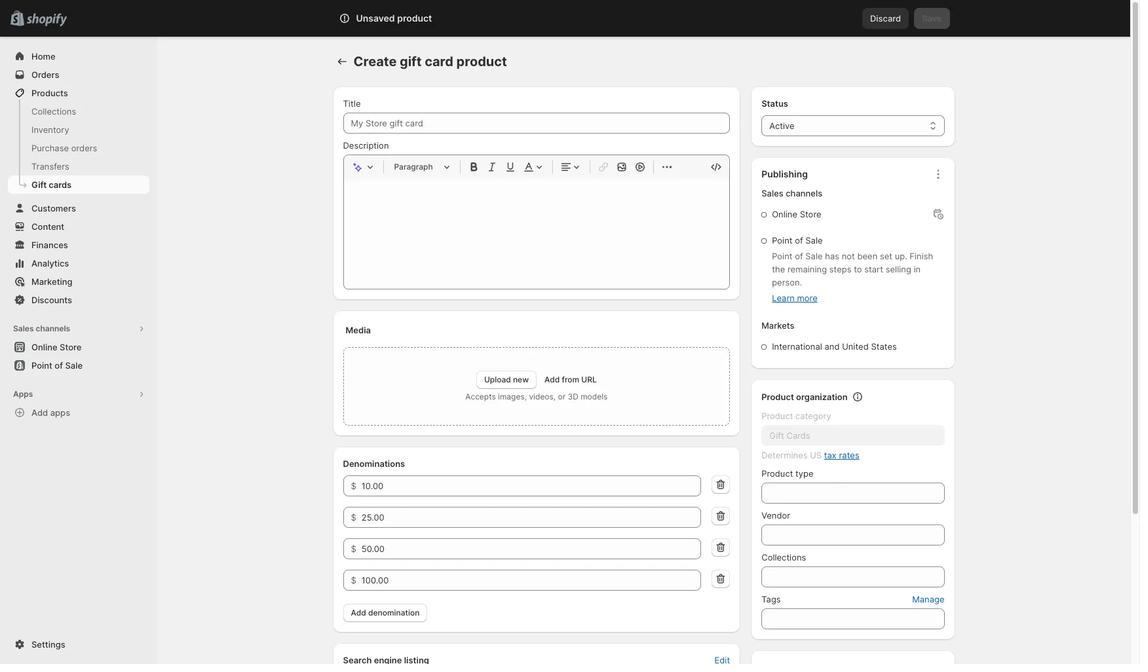 Task type: locate. For each thing, give the bounding box(es) containing it.
1 vertical spatial collections
[[761, 552, 806, 563]]

been
[[857, 251, 877, 261]]

media
[[346, 325, 371, 335]]

$
[[351, 481, 356, 491], [351, 512, 356, 523], [351, 544, 356, 554], [351, 575, 356, 586]]

tax rates link
[[824, 450, 859, 461]]

online inside online store link
[[31, 342, 57, 352]]

1 vertical spatial point of sale
[[31, 360, 83, 371]]

purchase orders link
[[8, 139, 149, 157]]

3 $ text field from the top
[[362, 570, 701, 591]]

store down publishing
[[800, 209, 821, 219]]

0 horizontal spatial store
[[60, 342, 82, 352]]

content
[[31, 221, 64, 232]]

add apps
[[31, 408, 70, 418]]

0 horizontal spatial collections
[[31, 106, 76, 117]]

of inside button
[[55, 360, 63, 371]]

product type
[[761, 468, 813, 479]]

of inside point of sale has not been set up. finish the remaining steps to start selling in person. learn more
[[795, 251, 803, 261]]

rates
[[839, 450, 859, 461]]

online store down publishing
[[772, 209, 821, 219]]

4 $ from the top
[[351, 575, 356, 586]]

point of sale
[[772, 235, 823, 246], [31, 360, 83, 371]]

point of sale down the online store button
[[31, 360, 83, 371]]

add left denomination
[[351, 608, 366, 618]]

international
[[772, 341, 822, 352]]

orders
[[71, 143, 97, 153]]

apps
[[50, 408, 70, 418]]

2 vertical spatial point
[[31, 360, 52, 371]]

product for product organization
[[761, 392, 794, 402]]

customers
[[31, 203, 76, 214]]

save button
[[914, 8, 950, 29]]

us
[[810, 450, 822, 461]]

store inside button
[[60, 342, 82, 352]]

finances
[[31, 240, 68, 250]]

add
[[544, 375, 560, 385], [31, 408, 48, 418], [351, 608, 366, 618]]

or
[[558, 392, 566, 402]]

1 horizontal spatial point of sale
[[772, 235, 823, 246]]

orders
[[31, 69, 59, 80]]

store up point of sale button
[[60, 342, 82, 352]]

home link
[[8, 47, 149, 66]]

1 vertical spatial product
[[761, 411, 793, 421]]

2 vertical spatial product
[[761, 468, 793, 479]]

accepts images, videos, or 3d models
[[465, 392, 608, 402]]

analytics
[[31, 258, 69, 269]]

2 vertical spatial add
[[351, 608, 366, 618]]

0 vertical spatial product
[[397, 12, 432, 24]]

store
[[800, 209, 821, 219], [60, 342, 82, 352]]

online store up 'point of sale' link
[[31, 342, 82, 352]]

1 horizontal spatial online store
[[772, 209, 821, 219]]

channels
[[786, 188, 822, 199], [36, 324, 70, 333]]

product
[[397, 12, 432, 24], [456, 54, 507, 69]]

1 vertical spatial online store
[[31, 342, 82, 352]]

create gift card product
[[353, 54, 507, 69]]

0 horizontal spatial online store
[[31, 342, 82, 352]]

images,
[[498, 392, 527, 402]]

0 vertical spatial sales channels
[[761, 188, 822, 199]]

discard button
[[862, 8, 909, 29]]

product down determines
[[761, 468, 793, 479]]

1 product from the top
[[761, 392, 794, 402]]

0 horizontal spatial add
[[31, 408, 48, 418]]

1 horizontal spatial store
[[800, 209, 821, 219]]

point of sale up remaining
[[772, 235, 823, 246]]

1 vertical spatial sale
[[805, 251, 823, 261]]

new
[[513, 375, 529, 385]]

1 vertical spatial product
[[456, 54, 507, 69]]

add for add apps
[[31, 408, 48, 418]]

add for add from url
[[544, 375, 560, 385]]

sale
[[805, 235, 823, 246], [805, 251, 823, 261], [65, 360, 83, 371]]

point inside button
[[31, 360, 52, 371]]

online up 'point of sale' link
[[31, 342, 57, 352]]

1 horizontal spatial sales
[[761, 188, 783, 199]]

1 horizontal spatial add
[[351, 608, 366, 618]]

online
[[772, 209, 797, 219], [31, 342, 57, 352]]

title
[[343, 98, 361, 109]]

and
[[825, 341, 840, 352]]

accepts
[[465, 392, 496, 402]]

0 horizontal spatial sales
[[13, 324, 34, 333]]

product right card
[[456, 54, 507, 69]]

states
[[871, 341, 897, 352]]

discounts link
[[8, 291, 149, 309]]

1 horizontal spatial online
[[772, 209, 797, 219]]

steps
[[829, 264, 851, 275]]

$ text field
[[362, 476, 701, 497], [362, 507, 701, 528], [362, 570, 701, 591]]

1 vertical spatial sales
[[13, 324, 34, 333]]

videos,
[[529, 392, 556, 402]]

add apps button
[[8, 404, 149, 422]]

2 $ from the top
[[351, 512, 356, 523]]

2 product from the top
[[761, 411, 793, 421]]

0 vertical spatial online
[[772, 209, 797, 219]]

0 vertical spatial online store
[[772, 209, 821, 219]]

0 vertical spatial add
[[544, 375, 560, 385]]

1 vertical spatial add
[[31, 408, 48, 418]]

sales channels down discounts on the top
[[13, 324, 70, 333]]

customers link
[[8, 199, 149, 218]]

sales down publishing
[[761, 188, 783, 199]]

product
[[761, 392, 794, 402], [761, 411, 793, 421], [761, 468, 793, 479]]

1 vertical spatial point
[[772, 251, 792, 261]]

selling
[[886, 264, 911, 275]]

purchase orders
[[31, 143, 97, 153]]

transfers
[[31, 161, 69, 172]]

add left from on the bottom
[[544, 375, 560, 385]]

upload new
[[484, 375, 529, 385]]

channels down discounts on the top
[[36, 324, 70, 333]]

person.
[[772, 277, 802, 288]]

inventory link
[[8, 121, 149, 139]]

0 horizontal spatial point of sale
[[31, 360, 83, 371]]

0 vertical spatial product
[[761, 392, 794, 402]]

sales channels
[[761, 188, 822, 199], [13, 324, 70, 333]]

add left apps
[[31, 408, 48, 418]]

0 horizontal spatial product
[[397, 12, 432, 24]]

0 horizontal spatial channels
[[36, 324, 70, 333]]

0 vertical spatial channels
[[786, 188, 822, 199]]

2 vertical spatial sale
[[65, 360, 83, 371]]

more
[[797, 293, 817, 303]]

0 horizontal spatial online
[[31, 342, 57, 352]]

3 product from the top
[[761, 468, 793, 479]]

2 horizontal spatial add
[[544, 375, 560, 385]]

up.
[[895, 251, 907, 261]]

point
[[772, 235, 792, 246], [772, 251, 792, 261], [31, 360, 52, 371]]

1 vertical spatial $ text field
[[362, 507, 701, 528]]

1 vertical spatial sales channels
[[13, 324, 70, 333]]

online down publishing
[[772, 209, 797, 219]]

collections up inventory
[[31, 106, 76, 117]]

collections down vendor
[[761, 552, 806, 563]]

sales
[[761, 188, 783, 199], [13, 324, 34, 333]]

not
[[842, 251, 855, 261]]

start
[[864, 264, 883, 275]]

0 horizontal spatial sales channels
[[13, 324, 70, 333]]

2 vertical spatial $ text field
[[362, 570, 701, 591]]

1 vertical spatial of
[[795, 251, 803, 261]]

search button
[[375, 8, 755, 29]]

0 vertical spatial point of sale
[[772, 235, 823, 246]]

product right unsaved
[[397, 12, 432, 24]]

models
[[581, 392, 608, 402]]

sales channels down publishing
[[761, 188, 822, 199]]

1 horizontal spatial collections
[[761, 552, 806, 563]]

online store link
[[8, 338, 149, 356]]

of
[[795, 235, 803, 246], [795, 251, 803, 261], [55, 360, 63, 371]]

products
[[31, 88, 68, 98]]

0 vertical spatial $ text field
[[362, 476, 701, 497]]

product up 'product category'
[[761, 392, 794, 402]]

status
[[761, 98, 788, 109]]

collections
[[31, 106, 76, 117], [761, 552, 806, 563]]

create
[[353, 54, 397, 69]]

0 vertical spatial of
[[795, 235, 803, 246]]

1 vertical spatial store
[[60, 342, 82, 352]]

channels down publishing
[[786, 188, 822, 199]]

1 vertical spatial channels
[[36, 324, 70, 333]]

remaining
[[787, 264, 827, 275]]

2 vertical spatial of
[[55, 360, 63, 371]]

product down the product organization
[[761, 411, 793, 421]]

1 vertical spatial online
[[31, 342, 57, 352]]

in
[[914, 264, 921, 275]]

sales down discounts on the top
[[13, 324, 34, 333]]

$ text field
[[362, 539, 701, 560]]

international and united states
[[772, 341, 897, 352]]

add denomination
[[351, 608, 420, 618]]



Task type: describe. For each thing, give the bounding box(es) containing it.
has
[[825, 251, 839, 261]]

analytics link
[[8, 254, 149, 273]]

organization
[[796, 392, 848, 402]]

unsaved product
[[356, 12, 432, 24]]

add for add denomination
[[351, 608, 366, 618]]

products link
[[8, 84, 149, 102]]

product category
[[761, 411, 831, 421]]

1 $ text field from the top
[[362, 476, 701, 497]]

denominations
[[343, 459, 405, 469]]

shopify image
[[26, 14, 67, 27]]

Title text field
[[343, 113, 730, 134]]

gift
[[31, 180, 47, 190]]

0 vertical spatial collections
[[31, 106, 76, 117]]

determines us tax rates
[[761, 450, 859, 461]]

transfers link
[[8, 157, 149, 176]]

category
[[795, 411, 831, 421]]

content link
[[8, 218, 149, 236]]

vendor
[[761, 510, 790, 521]]

save
[[922, 13, 942, 24]]

point of sale inside 'point of sale' link
[[31, 360, 83, 371]]

sales channels button
[[8, 320, 149, 338]]

product for product type
[[761, 468, 793, 479]]

upload new button
[[476, 371, 537, 389]]

channels inside button
[[36, 324, 70, 333]]

marketing
[[31, 276, 72, 287]]

denomination
[[368, 608, 420, 618]]

marketing link
[[8, 273, 149, 291]]

settings
[[31, 639, 65, 650]]

active
[[769, 121, 794, 131]]

card
[[425, 54, 453, 69]]

sale inside point of sale has not been set up. finish the remaining steps to start selling in person. learn more
[[805, 251, 823, 261]]

point of sale button
[[0, 356, 157, 375]]

inventory
[[31, 124, 69, 135]]

0 vertical spatial sale
[[805, 235, 823, 246]]

sale inside button
[[65, 360, 83, 371]]

home
[[31, 51, 55, 62]]

unsaved
[[356, 12, 395, 24]]

set
[[880, 251, 892, 261]]

tags
[[761, 594, 781, 605]]

the
[[772, 264, 785, 275]]

point of sale link
[[8, 356, 149, 375]]

determines
[[761, 450, 808, 461]]

3 $ from the top
[[351, 544, 356, 554]]

apps
[[13, 389, 33, 399]]

0 vertical spatial point
[[772, 235, 792, 246]]

point of sale has not been set up. finish the remaining steps to start selling in person. learn more
[[772, 251, 933, 303]]

apps button
[[8, 385, 149, 404]]

to
[[854, 264, 862, 275]]

type
[[795, 468, 813, 479]]

sales channels inside sales channels button
[[13, 324, 70, 333]]

product for product category
[[761, 411, 793, 421]]

add from url button
[[544, 375, 597, 385]]

product organization
[[761, 392, 848, 402]]

online store inside button
[[31, 342, 82, 352]]

finances link
[[8, 236, 149, 254]]

3d
[[568, 392, 578, 402]]

learn more link
[[772, 293, 817, 303]]

2 $ text field from the top
[[362, 507, 701, 528]]

cards
[[49, 180, 71, 190]]

sales inside sales channels button
[[13, 324, 34, 333]]

orders link
[[8, 66, 149, 84]]

1 horizontal spatial sales channels
[[761, 188, 822, 199]]

finish
[[910, 251, 933, 261]]

discard
[[870, 13, 901, 24]]

online store button
[[0, 338, 157, 356]]

paragraph
[[394, 162, 433, 172]]

1 horizontal spatial channels
[[786, 188, 822, 199]]

add denomination button
[[343, 604, 427, 622]]

discounts
[[31, 295, 72, 305]]

purchase
[[31, 143, 69, 153]]

1 horizontal spatial product
[[456, 54, 507, 69]]

0 vertical spatial sales
[[761, 188, 783, 199]]

gift
[[400, 54, 422, 69]]

0 vertical spatial store
[[800, 209, 821, 219]]

paragraph button
[[389, 159, 454, 175]]

united
[[842, 341, 869, 352]]

settings link
[[8, 636, 149, 654]]

publishing
[[761, 168, 808, 180]]

description
[[343, 140, 389, 151]]

collections link
[[8, 102, 149, 121]]

1 $ from the top
[[351, 481, 356, 491]]

gift cards
[[31, 180, 71, 190]]

point inside point of sale has not been set up. finish the remaining steps to start selling in person. learn more
[[772, 251, 792, 261]]

add from url
[[544, 375, 597, 385]]

url
[[581, 375, 597, 385]]



Task type: vqa. For each thing, say whether or not it's contained in the screenshot.
more
yes



